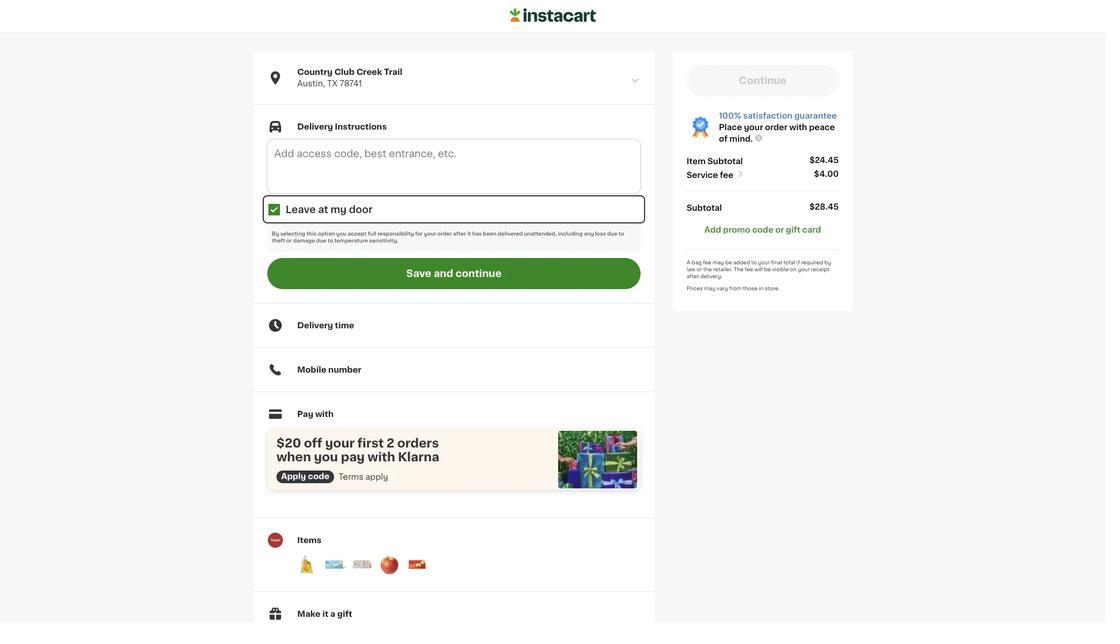 Task type: describe. For each thing, give the bounding box(es) containing it.
pay with
[[297, 411, 334, 419]]

of
[[720, 135, 728, 143]]

add promo code or gift card
[[705, 226, 822, 234]]

a
[[687, 260, 691, 265]]

total
[[784, 260, 796, 265]]

good & gather salted butter image
[[323, 554, 346, 577]]

honeycrisp apple bag image
[[378, 554, 401, 577]]

to inside a bag fee may be added to your final total if required by law or the retailer. the fee will be visible on your receipt after delivery.
[[752, 260, 757, 265]]

damage
[[293, 238, 315, 244]]

tx
[[327, 80, 338, 88]]

0 horizontal spatial gift
[[337, 611, 353, 619]]

save
[[407, 269, 432, 279]]

$28.45
[[810, 203, 839, 211]]

with inside $20 off your first 2 orders when you pay with klarna
[[368, 451, 395, 463]]

or inside by selecting this option you accept full responsibility for your order after it has been delivered unattended, including any loss due to theft or damage due to temperature sensitivity.
[[287, 238, 292, 244]]

leave at my door
[[286, 205, 373, 215]]

save and continue button
[[268, 258, 641, 289]]

item subtotal
[[687, 157, 743, 165]]

1 horizontal spatial fee
[[721, 171, 734, 179]]

with inside place your order with peace of mind.
[[790, 123, 808, 131]]

this
[[307, 232, 317, 237]]

may inside a bag fee may be added to your final total if required by law or the retailer. the fee will be visible on your receipt after delivery.
[[713, 260, 725, 265]]

apply
[[281, 473, 306, 481]]

$20
[[277, 437, 301, 449]]

klarna
[[398, 451, 440, 463]]

1 vertical spatial it
[[323, 611, 329, 619]]

has
[[473, 232, 482, 237]]

good & gather lemons image
[[295, 554, 318, 577]]

delivery for delivery instructions
[[297, 123, 333, 131]]

store.
[[766, 286, 780, 291]]

code inside button
[[753, 226, 774, 234]]

off
[[304, 437, 323, 449]]

1 vertical spatial fee
[[703, 260, 712, 265]]

creek
[[357, 68, 382, 76]]

pay
[[341, 451, 365, 463]]

apply code
[[281, 473, 330, 481]]

if
[[797, 260, 801, 265]]

78741
[[340, 80, 362, 88]]

2 vertical spatial fee
[[745, 267, 754, 272]]

door
[[349, 205, 373, 215]]

good & gather grade a cage-free large eggs image
[[351, 554, 374, 577]]

the
[[704, 267, 712, 272]]

unattended,
[[524, 232, 557, 237]]

a bag fee may be added to your final total if required by law or the retailer. the fee will be visible on your receipt after delivery.
[[687, 260, 832, 279]]

make it a gift
[[297, 611, 353, 619]]

option
[[318, 232, 335, 237]]

$4.00
[[815, 170, 839, 178]]

your inside $20 off your first 2 orders when you pay with klarna
[[325, 437, 355, 449]]

club
[[335, 68, 355, 76]]

place
[[720, 123, 743, 131]]

$20 off your first 2 orders when you pay with klarna
[[277, 437, 440, 463]]

0 vertical spatial due
[[608, 232, 618, 237]]

when
[[277, 451, 311, 463]]

full
[[368, 232, 376, 237]]

bag
[[692, 260, 702, 265]]

make
[[297, 611, 321, 619]]

100% satisfaction guarantee
[[720, 112, 838, 120]]

mobile
[[297, 366, 327, 374]]

apply
[[366, 473, 388, 481]]

0 vertical spatial be
[[726, 260, 733, 265]]

by selecting this option you accept full responsibility for your order after it has been delivered unattended, including any loss due to theft or damage due to temperature sensitivity.
[[272, 232, 625, 244]]

save and continue
[[407, 269, 502, 279]]

final
[[772, 260, 783, 265]]

delivery time
[[297, 322, 354, 330]]

items
[[297, 537, 322, 545]]

including
[[558, 232, 583, 237]]

responsibility
[[378, 232, 414, 237]]

satisfaction
[[744, 112, 793, 120]]

your down if
[[799, 267, 810, 272]]

item
[[687, 157, 706, 165]]

your inside place your order with peace of mind.
[[745, 123, 764, 131]]

mobile number
[[297, 366, 362, 374]]

retailer.
[[714, 267, 733, 272]]

on
[[791, 267, 797, 272]]

theft
[[272, 238, 285, 244]]

card
[[803, 226, 822, 234]]

0 vertical spatial subtotal
[[708, 157, 743, 165]]

peace
[[810, 123, 836, 131]]

0 horizontal spatial to
[[328, 238, 333, 244]]

accept
[[348, 232, 367, 237]]

or inside button
[[776, 226, 785, 234]]

1 horizontal spatial be
[[765, 267, 772, 272]]



Task type: locate. For each thing, give the bounding box(es) containing it.
delivery
[[297, 123, 333, 131], [297, 322, 333, 330]]

by
[[272, 232, 279, 237]]

service fee
[[687, 171, 734, 179]]

0 horizontal spatial due
[[316, 238, 327, 244]]

or left card
[[776, 226, 785, 234]]

sensitivity.
[[369, 238, 399, 244]]

your right for
[[424, 232, 437, 237]]

0 vertical spatial it
[[468, 232, 471, 237]]

0 horizontal spatial be
[[726, 260, 733, 265]]

required
[[802, 260, 824, 265]]

be
[[726, 260, 733, 265], [765, 267, 772, 272]]

1 vertical spatial may
[[705, 286, 716, 291]]

guarantee
[[795, 112, 838, 120]]

good & gather unsalted butter image
[[406, 554, 429, 577]]

place your order with peace of mind.
[[720, 123, 836, 143]]

0 horizontal spatial it
[[323, 611, 329, 619]]

fee left will
[[745, 267, 754, 272]]

trail
[[384, 68, 403, 76]]

visible
[[773, 267, 789, 272]]

0 vertical spatial you
[[337, 232, 347, 237]]

0 vertical spatial code
[[753, 226, 774, 234]]

order down 100% satisfaction guarantee
[[766, 123, 788, 131]]

for
[[416, 232, 423, 237]]

1 vertical spatial due
[[316, 238, 327, 244]]

you up temperature in the left top of the page
[[337, 232, 347, 237]]

instructions
[[335, 123, 387, 131]]

0 vertical spatial with
[[790, 123, 808, 131]]

home image
[[510, 7, 597, 24]]

or down bag
[[697, 267, 703, 272]]

0 horizontal spatial with
[[315, 411, 334, 419]]

1 horizontal spatial or
[[697, 267, 703, 272]]

1 horizontal spatial code
[[753, 226, 774, 234]]

gift inside button
[[787, 226, 801, 234]]

service
[[687, 171, 719, 179]]

with
[[790, 123, 808, 131], [315, 411, 334, 419], [368, 451, 395, 463]]

delivery for delivery time
[[297, 322, 333, 330]]

your up more info about 100% satisfaction guarantee image
[[745, 123, 764, 131]]

0 vertical spatial gift
[[787, 226, 801, 234]]

1 horizontal spatial order
[[766, 123, 788, 131]]

in
[[760, 286, 764, 291]]

0 horizontal spatial code
[[308, 473, 330, 481]]

delivery left 'time'
[[297, 322, 333, 330]]

1 vertical spatial be
[[765, 267, 772, 272]]

or
[[776, 226, 785, 234], [287, 238, 292, 244], [697, 267, 703, 272]]

those
[[743, 286, 758, 291]]

1 vertical spatial with
[[315, 411, 334, 419]]

terms apply
[[339, 473, 388, 481]]

the
[[734, 267, 744, 272]]

0 vertical spatial after
[[453, 232, 466, 237]]

code right promo
[[753, 226, 774, 234]]

may up retailer.
[[713, 260, 725, 265]]

loss
[[596, 232, 606, 237]]

delivery.
[[701, 274, 723, 279]]

0 horizontal spatial after
[[453, 232, 466, 237]]

to up will
[[752, 260, 757, 265]]

0 horizontal spatial order
[[438, 232, 452, 237]]

after
[[453, 232, 466, 237], [687, 274, 700, 279]]

1 vertical spatial gift
[[337, 611, 353, 619]]

selecting
[[281, 232, 305, 237]]

2 vertical spatial or
[[697, 267, 703, 272]]

1 horizontal spatial with
[[368, 451, 395, 463]]

to
[[619, 232, 625, 237], [328, 238, 333, 244], [752, 260, 757, 265]]

due right loss
[[608, 232, 618, 237]]

1 vertical spatial order
[[438, 232, 452, 237]]

delivery down "austin,"
[[297, 123, 333, 131]]

due down 'option'
[[316, 238, 327, 244]]

added
[[734, 260, 751, 265]]

0 vertical spatial fee
[[721, 171, 734, 179]]

terms
[[339, 473, 364, 481]]

prices
[[687, 286, 703, 291]]

after down law
[[687, 274, 700, 279]]

at
[[318, 205, 328, 215]]

you
[[337, 232, 347, 237], [314, 451, 338, 463]]

0 vertical spatial or
[[776, 226, 785, 234]]

2 vertical spatial to
[[752, 260, 757, 265]]

code
[[753, 226, 774, 234], [308, 473, 330, 481]]

1 horizontal spatial to
[[619, 232, 625, 237]]

None text field
[[268, 140, 641, 194]]

after left has
[[453, 232, 466, 237]]

prices may vary from those in store.
[[687, 286, 780, 291]]

subtotal up add
[[687, 204, 723, 212]]

you inside $20 off your first 2 orders when you pay with klarna
[[314, 451, 338, 463]]

2 horizontal spatial fee
[[745, 267, 754, 272]]

after inside a bag fee may be added to your final total if required by law or the retailer. the fee will be visible on your receipt after delivery.
[[687, 274, 700, 279]]

my
[[331, 205, 347, 215]]

continue
[[456, 269, 502, 279]]

or inside a bag fee may be added to your final total if required by law or the retailer. the fee will be visible on your receipt after delivery.
[[697, 267, 703, 272]]

promo
[[724, 226, 751, 234]]

1 delivery from the top
[[297, 123, 333, 131]]

gift right a
[[337, 611, 353, 619]]

with down the guarantee
[[790, 123, 808, 131]]

more info about 100% satisfaction guarantee image
[[755, 134, 764, 143]]

0 vertical spatial may
[[713, 260, 725, 265]]

0 horizontal spatial or
[[287, 238, 292, 244]]

with down the 2
[[368, 451, 395, 463]]

mind.
[[730, 135, 753, 143]]

your inside by selecting this option you accept full responsibility for your order after it has been delivered unattended, including any loss due to theft or damage due to temperature sensitivity.
[[424, 232, 437, 237]]

any
[[584, 232, 594, 237]]

0 vertical spatial to
[[619, 232, 625, 237]]

law
[[687, 267, 696, 272]]

your up will
[[759, 260, 770, 265]]

fee down item subtotal
[[721, 171, 734, 179]]

2 horizontal spatial or
[[776, 226, 785, 234]]

been
[[483, 232, 497, 237]]

be right will
[[765, 267, 772, 272]]

1 vertical spatial code
[[308, 473, 330, 481]]

2 horizontal spatial to
[[752, 260, 757, 265]]

your up pay
[[325, 437, 355, 449]]

1 vertical spatial after
[[687, 274, 700, 279]]

to right loss
[[619, 232, 625, 237]]

100%
[[720, 112, 742, 120]]

add
[[705, 226, 722, 234]]

1 horizontal spatial it
[[468, 232, 471, 237]]

it left has
[[468, 232, 471, 237]]

a
[[331, 611, 336, 619]]

add promo code or gift card button
[[705, 224, 822, 236]]

may down delivery. at right
[[705, 286, 716, 291]]

or down selecting
[[287, 238, 292, 244]]

time
[[335, 322, 354, 330]]

to down 'option'
[[328, 238, 333, 244]]

country
[[297, 68, 333, 76]]

fee up the
[[703, 260, 712, 265]]

temperature
[[335, 238, 368, 244]]

2 vertical spatial with
[[368, 451, 395, 463]]

1 vertical spatial or
[[287, 238, 292, 244]]

may
[[713, 260, 725, 265], [705, 286, 716, 291]]

be up retailer.
[[726, 260, 733, 265]]

first
[[358, 437, 384, 449]]

delivery address image
[[631, 76, 641, 86]]

1 vertical spatial subtotal
[[687, 204, 723, 212]]

order inside place your order with peace of mind.
[[766, 123, 788, 131]]

2
[[387, 437, 395, 449]]

1 vertical spatial delivery
[[297, 322, 333, 330]]

1 horizontal spatial gift
[[787, 226, 801, 234]]

delivery instructions
[[297, 123, 387, 131]]

0 vertical spatial order
[[766, 123, 788, 131]]

leave
[[286, 205, 316, 215]]

after inside by selecting this option you accept full responsibility for your order after it has been delivered unattended, including any loss due to theft or damage due to temperature sensitivity.
[[453, 232, 466, 237]]

it inside by selecting this option you accept full responsibility for your order after it has been delivered unattended, including any loss due to theft or damage due to temperature sensitivity.
[[468, 232, 471, 237]]

order
[[766, 123, 788, 131], [438, 232, 452, 237]]

and
[[434, 269, 454, 279]]

with right pay
[[315, 411, 334, 419]]

subtotal up the service fee on the top right of the page
[[708, 157, 743, 165]]

orders
[[397, 437, 439, 449]]

delivered
[[498, 232, 523, 237]]

2 horizontal spatial with
[[790, 123, 808, 131]]

austin,
[[297, 80, 325, 88]]

from
[[730, 286, 742, 291]]

country club creek trail austin, tx 78741
[[297, 68, 403, 88]]

you down off
[[314, 451, 338, 463]]

it
[[468, 232, 471, 237], [323, 611, 329, 619]]

1 horizontal spatial after
[[687, 274, 700, 279]]

0 vertical spatial delivery
[[297, 123, 333, 131]]

order right for
[[438, 232, 452, 237]]

you inside by selecting this option you accept full responsibility for your order after it has been delivered unattended, including any loss due to theft or damage due to temperature sensitivity.
[[337, 232, 347, 237]]

gift left card
[[787, 226, 801, 234]]

order inside by selecting this option you accept full responsibility for your order after it has been delivered unattended, including any loss due to theft or damage due to temperature sensitivity.
[[438, 232, 452, 237]]

1 vertical spatial you
[[314, 451, 338, 463]]

code right apply
[[308, 473, 330, 481]]

2 delivery from the top
[[297, 322, 333, 330]]

by
[[825, 260, 832, 265]]

receipt
[[812, 267, 830, 272]]

0 horizontal spatial fee
[[703, 260, 712, 265]]

number
[[329, 366, 362, 374]]

due
[[608, 232, 618, 237], [316, 238, 327, 244]]

1 vertical spatial to
[[328, 238, 333, 244]]

it left a
[[323, 611, 329, 619]]

1 horizontal spatial due
[[608, 232, 618, 237]]



Task type: vqa. For each thing, say whether or not it's contained in the screenshot.
Mint link
no



